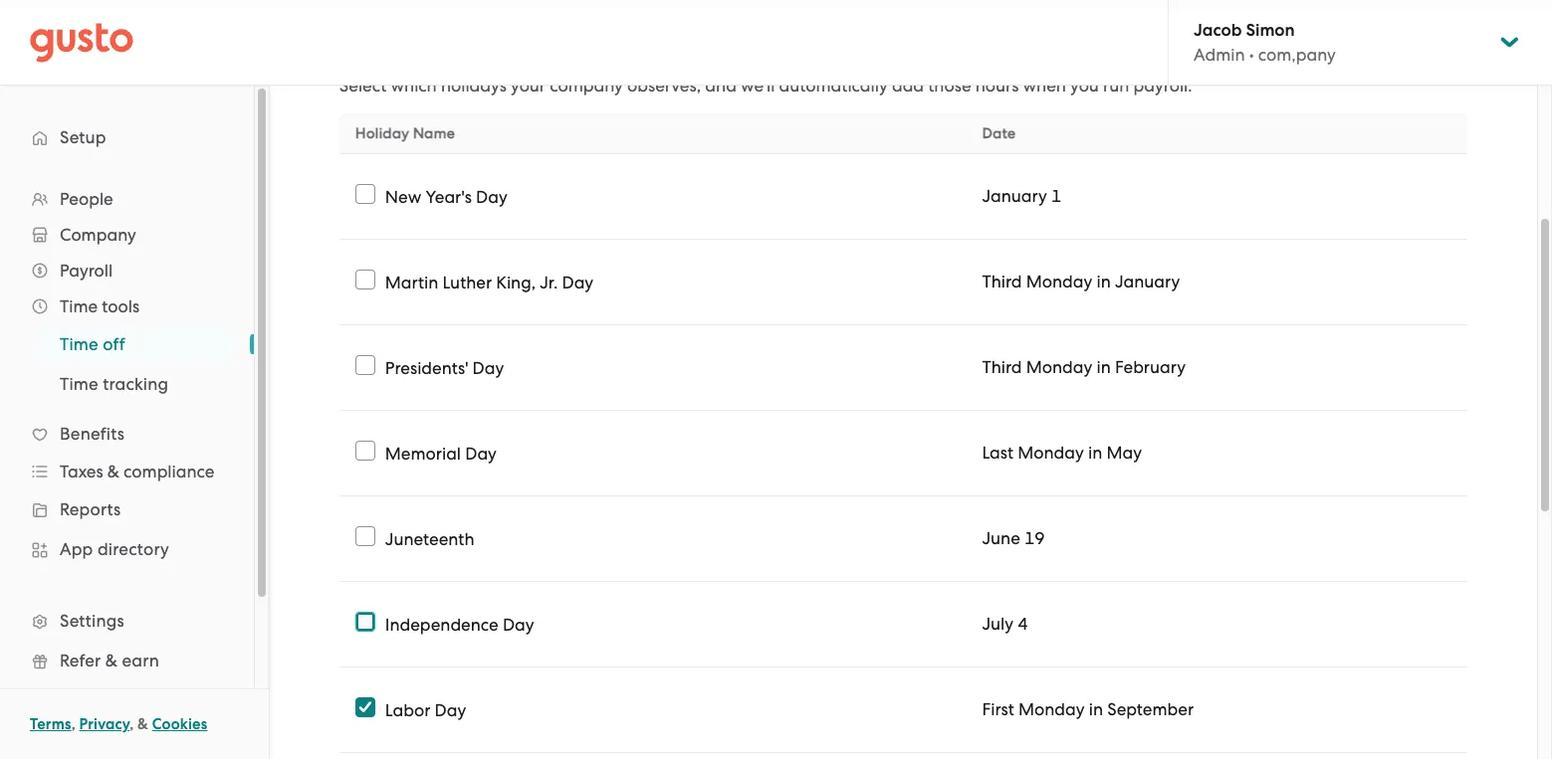 Task type: vqa. For each thing, say whether or not it's contained in the screenshot.
directory
yes



Task type: locate. For each thing, give the bounding box(es) containing it.
2 vertical spatial time
[[60, 374, 98, 394]]

list containing people
[[0, 181, 254, 760]]

in left the september
[[1089, 700, 1104, 720]]

memorial day
[[385, 444, 497, 464]]

0 horizontal spatial january
[[983, 186, 1048, 206]]

refer & earn
[[60, 651, 159, 671]]

in
[[1097, 272, 1111, 292], [1097, 358, 1111, 377], [1089, 443, 1103, 463], [1089, 700, 1104, 720]]

monday right first
[[1019, 700, 1085, 720]]

time left the off
[[60, 335, 98, 355]]

2 , from the left
[[130, 716, 134, 734]]

compliance
[[124, 462, 215, 482]]

time tracking link
[[36, 367, 234, 402]]

1 time from the top
[[60, 297, 98, 317]]

july
[[983, 615, 1014, 634]]

january
[[983, 186, 1048, 206], [1115, 272, 1181, 292]]

benefits
[[60, 424, 125, 444]]

holiday
[[355, 124, 409, 142]]

third
[[983, 272, 1022, 292], [983, 358, 1022, 377]]

company button
[[20, 217, 234, 253]]

monday for september
[[1019, 700, 1085, 720]]

holiday name
[[355, 124, 455, 142]]

martin
[[385, 272, 439, 292]]

presidents' day
[[385, 358, 504, 378]]

people button
[[20, 181, 234, 217]]

day right independence
[[503, 615, 534, 635]]

february
[[1115, 358, 1186, 377]]

0 vertical spatial &
[[107, 462, 119, 482]]

monday right last
[[1018, 443, 1084, 463]]

time
[[60, 297, 98, 317], [60, 335, 98, 355], [60, 374, 98, 394]]

1 vertical spatial &
[[105, 651, 118, 671]]

june
[[983, 529, 1021, 549]]

jacob simon admin • com,pany
[[1194, 20, 1336, 65]]

monday down 1
[[1027, 272, 1093, 292]]

holidays
[[441, 76, 507, 96]]

2 third from the top
[[983, 358, 1022, 377]]

last monday in may
[[983, 443, 1142, 463]]

juneteenth
[[385, 529, 475, 549]]

first
[[983, 700, 1015, 720]]

and
[[706, 76, 737, 96]]

day right year's
[[476, 187, 508, 207]]

january up february
[[1115, 272, 1181, 292]]

time tracking
[[60, 374, 169, 394]]

Last Monday in May checkbox
[[355, 441, 375, 461]]

day right jr.
[[562, 272, 594, 292]]

day right presidents'
[[473, 358, 504, 378]]

people
[[60, 189, 113, 209]]

in left february
[[1097, 358, 1111, 377]]

app directory
[[60, 540, 169, 560]]

setup link
[[20, 120, 234, 155]]

list containing time off
[[0, 325, 254, 404]]

presidents'
[[385, 358, 468, 378]]

benefits link
[[20, 416, 234, 452]]

january left 1
[[983, 186, 1048, 206]]

3 time from the top
[[60, 374, 98, 394]]

new year's day
[[385, 187, 508, 207]]

June 19 checkbox
[[355, 527, 375, 547]]

monday for january
[[1027, 272, 1093, 292]]

2 list from the top
[[0, 325, 254, 404]]

refer & earn link
[[20, 643, 234, 679]]

privacy
[[79, 716, 130, 734]]

time down payroll
[[60, 297, 98, 317]]

july 4
[[983, 615, 1028, 634]]

, left cookies at the bottom left
[[130, 716, 134, 734]]

& inside refer & earn link
[[105, 651, 118, 671]]

terms , privacy , & cookies
[[30, 716, 207, 734]]

date
[[983, 124, 1016, 142]]

monday
[[1027, 272, 1093, 292], [1027, 358, 1093, 377], [1018, 443, 1084, 463], [1019, 700, 1085, 720]]

1 horizontal spatial january
[[1115, 272, 1181, 292]]

settings link
[[20, 604, 234, 639]]

monday up last monday in may
[[1027, 358, 1093, 377]]

tools
[[102, 297, 140, 317]]

time down time off
[[60, 374, 98, 394]]

& right taxes
[[107, 462, 119, 482]]

labor day
[[385, 701, 466, 721]]

time for time tools
[[60, 297, 98, 317]]

third down january 1
[[983, 272, 1022, 292]]

day right the labor
[[435, 701, 466, 721]]

2 time from the top
[[60, 335, 98, 355]]

&
[[107, 462, 119, 482], [105, 651, 118, 671], [138, 716, 148, 734]]

jr.
[[540, 272, 558, 292]]

1 list from the top
[[0, 181, 254, 760]]

1 horizontal spatial ,
[[130, 716, 134, 734]]

Third Monday in January checkbox
[[355, 270, 375, 290]]

0 horizontal spatial ,
[[71, 716, 76, 734]]

day
[[476, 187, 508, 207], [562, 272, 594, 292], [473, 358, 504, 378], [465, 444, 497, 464], [503, 615, 534, 635], [435, 701, 466, 721]]

day for independence day
[[503, 615, 534, 635]]

earn
[[122, 651, 159, 671]]

jacob
[[1194, 20, 1242, 41]]

third up last
[[983, 358, 1022, 377]]

1 vertical spatial time
[[60, 335, 98, 355]]

add
[[892, 76, 924, 96]]

4
[[1018, 615, 1028, 634]]

& left earn at the bottom left of the page
[[105, 651, 118, 671]]

in for january
[[1097, 272, 1111, 292]]

day right "memorial"
[[465, 444, 497, 464]]

0 vertical spatial time
[[60, 297, 98, 317]]

list
[[0, 181, 254, 760], [0, 325, 254, 404]]

off
[[103, 335, 125, 355]]

& inside taxes & compliance dropdown button
[[107, 462, 119, 482]]

0 vertical spatial third
[[983, 272, 1022, 292]]

in up third monday in february
[[1097, 272, 1111, 292]]

1 vertical spatial third
[[983, 358, 1022, 377]]

in left may
[[1089, 443, 1103, 463]]

com,pany
[[1259, 45, 1336, 65]]

independence day
[[385, 615, 534, 635]]

0 vertical spatial january
[[983, 186, 1048, 206]]

payroll button
[[20, 253, 234, 289]]

when
[[1023, 76, 1067, 96]]

& left cookies at the bottom left
[[138, 716, 148, 734]]

,
[[71, 716, 76, 734], [130, 716, 134, 734]]

time inside dropdown button
[[60, 297, 98, 317]]

third for third monday in january
[[983, 272, 1022, 292]]

, left the privacy
[[71, 716, 76, 734]]

1 third from the top
[[983, 272, 1022, 292]]

app
[[60, 540, 93, 560]]

taxes & compliance
[[60, 462, 215, 482]]



Task type: describe. For each thing, give the bounding box(es) containing it.
third monday in february
[[983, 358, 1186, 377]]

which
[[391, 76, 437, 96]]

Third Monday in February checkbox
[[355, 356, 375, 375]]

time tools button
[[20, 289, 234, 325]]

payroll.
[[1134, 76, 1193, 96]]

may
[[1107, 443, 1142, 463]]

& for earn
[[105, 651, 118, 671]]

day for memorial day
[[465, 444, 497, 464]]

gusto navigation element
[[0, 86, 254, 760]]

select which holidays your company observes, and we'll automatically add those hours when you run payroll.
[[339, 76, 1193, 96]]

First Monday in September checkbox
[[355, 698, 375, 718]]

taxes & compliance button
[[20, 454, 234, 490]]

company
[[60, 225, 136, 245]]

1 vertical spatial january
[[1115, 272, 1181, 292]]

june 19
[[983, 529, 1045, 549]]

independence
[[385, 615, 499, 635]]

1
[[1052, 186, 1062, 206]]

third monday in january
[[983, 272, 1181, 292]]

time for time off
[[60, 335, 98, 355]]

your
[[511, 76, 546, 96]]

name
[[413, 124, 455, 142]]

run
[[1104, 76, 1130, 96]]

setup
[[60, 127, 106, 147]]

you
[[1071, 76, 1099, 96]]

tracking
[[103, 374, 169, 394]]

July 4 checkbox
[[355, 613, 375, 632]]

taxes
[[60, 462, 103, 482]]

those
[[929, 76, 972, 96]]

19
[[1025, 529, 1045, 549]]

1 , from the left
[[71, 716, 76, 734]]

terms
[[30, 716, 71, 734]]

time off
[[60, 335, 125, 355]]

automatically
[[779, 76, 888, 96]]

in for may
[[1089, 443, 1103, 463]]

we'll
[[741, 76, 775, 96]]

january 1
[[983, 186, 1062, 206]]

January 1 checkbox
[[355, 184, 375, 204]]

2 vertical spatial &
[[138, 716, 148, 734]]

september
[[1108, 700, 1194, 720]]

year's
[[426, 187, 472, 207]]

hours
[[976, 76, 1019, 96]]

memorial
[[385, 444, 461, 464]]

home image
[[30, 22, 133, 62]]

king,
[[496, 272, 536, 292]]

in for february
[[1097, 358, 1111, 377]]

third for third monday in february
[[983, 358, 1022, 377]]

reports
[[60, 500, 121, 520]]

refer
[[60, 651, 101, 671]]

privacy link
[[79, 716, 130, 734]]

& for compliance
[[107, 462, 119, 482]]

time off link
[[36, 327, 234, 363]]

app directory link
[[20, 532, 234, 568]]

payroll
[[60, 261, 113, 281]]

•
[[1250, 45, 1255, 65]]

reports link
[[20, 492, 234, 528]]

simon
[[1247, 20, 1295, 41]]

directory
[[97, 540, 169, 560]]

luther
[[443, 272, 492, 292]]

martin luther king, jr. day
[[385, 272, 594, 292]]

cookies button
[[152, 713, 207, 737]]

monday for february
[[1027, 358, 1093, 377]]

cookies
[[152, 716, 207, 734]]

settings
[[60, 612, 124, 631]]

time for time tracking
[[60, 374, 98, 394]]

day for presidents' day
[[473, 358, 504, 378]]

labor
[[385, 701, 431, 721]]

observes,
[[627, 76, 701, 96]]

terms link
[[30, 716, 71, 734]]

company
[[550, 76, 623, 96]]

last
[[983, 443, 1014, 463]]

in for september
[[1089, 700, 1104, 720]]

first monday in september
[[983, 700, 1194, 720]]

admin
[[1194, 45, 1246, 65]]

monday for may
[[1018, 443, 1084, 463]]

select
[[339, 76, 387, 96]]

new
[[385, 187, 422, 207]]

day for labor day
[[435, 701, 466, 721]]

time tools
[[60, 297, 140, 317]]



